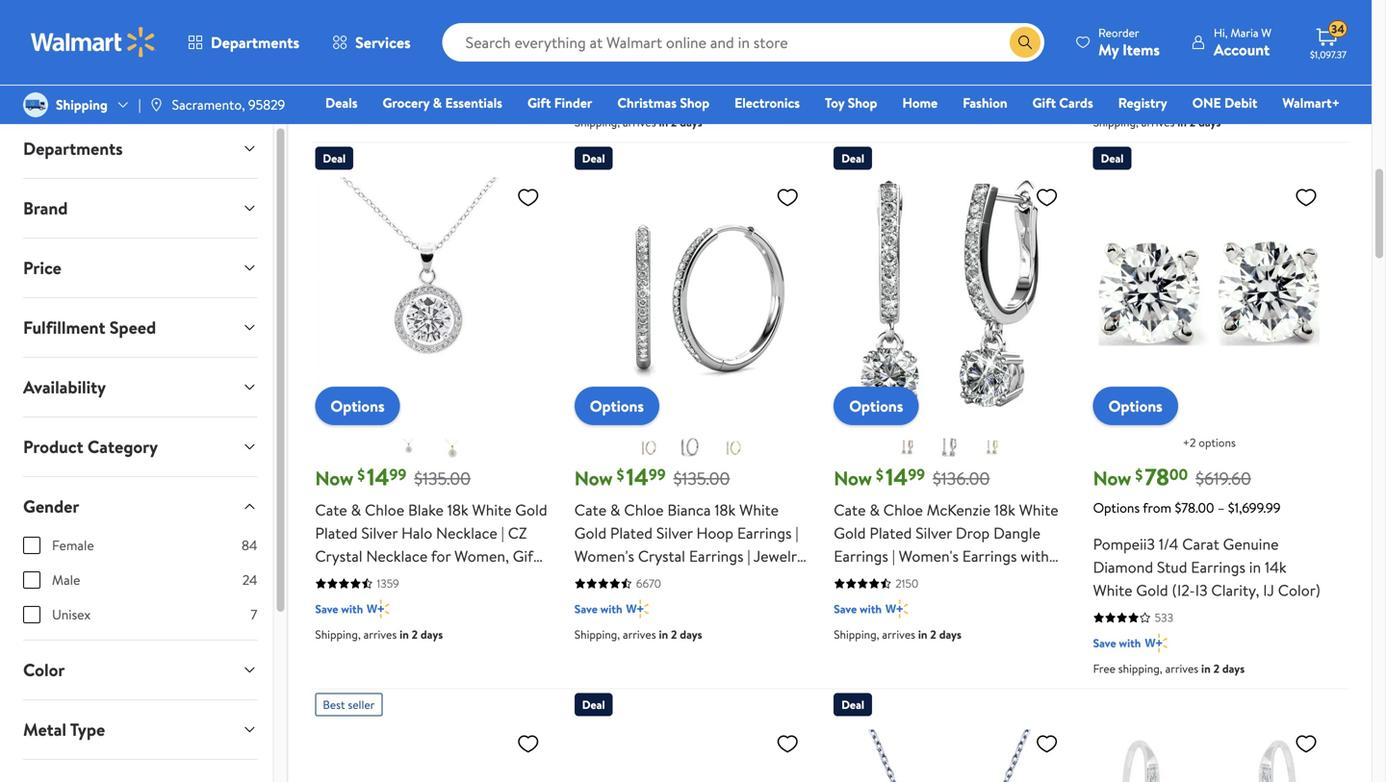 Task type: describe. For each thing, give the bounding box(es) containing it.
none checkbox inside gender group
[[23, 606, 40, 624]]

bianca
[[667, 499, 711, 521]]

10k
[[902, 33, 925, 54]]

$ for now $ 78 00 $619.60 options from $78.00 – $1,699.99
[[1135, 464, 1143, 486]]

1 horizontal spatial necklace
[[436, 522, 497, 544]]

cate & chloe ariel 18k white gold plated silver halo stud earrings | cz earrings for women, gift for her
[[574, 0, 803, 77]]

her for now $ 14 99 $135.00 cate & chloe blake 18k white gold plated silver halo necklace | cz crystal necklace for women, gift for her
[[339, 569, 364, 590]]

925
[[1011, 10, 1035, 31]]

34
[[1331, 21, 1345, 37]]

availability button
[[8, 358, 273, 417]]

& inside cate & chloe ariel 18k white gold plated silver halo stud earrings | cz earrings for women, gift for her
[[610, 0, 620, 8]]

add to favorites list, cate & chloe mckenzie 18k white gold plated silver drop dangle earrings | women's earrings with crystals image
[[1035, 185, 1058, 209]]

shop for toy shop
[[848, 93, 877, 112]]

walmart plus image for now $ 14 99 $135.00 cate & chloe blake 18k white gold plated silver halo necklace | cz crystal necklace for women, gift for her
[[367, 599, 390, 619]]

$135.00 for now $ 14 99 $135.00 cate & chloe blake 18k white gold plated silver halo necklace | cz crystal necklace for women, gift for her
[[414, 467, 471, 491]]

add to favorites list, cate & chloe kaylee 18k rose gold plated tennis bracelet with cz crystals | women's bracelet with simulated diamonds image
[[517, 732, 540, 756]]

+2 options
[[1183, 434, 1236, 451]]

motif inside packed party women's goldtone deck-the-halls ornament motif earrings
[[493, 10, 530, 31]]

earrings down hoop
[[689, 546, 744, 567]]

christmas shop
[[617, 93, 710, 112]]

dangle
[[993, 522, 1041, 544]]

genuine
[[1223, 534, 1279, 555]]

options
[[1199, 434, 1236, 451]]

add to favorites list, jeenmata 1 carat round cut moissanite solitaire pendant necklace in 18k white gold over silver, female, adult image
[[1035, 732, 1058, 756]]

departments inside dropdown button
[[23, 137, 123, 161]]

walmart+ link
[[1274, 92, 1349, 113]]

gift inside now $ 14 99 $135.00 cate & chloe blake 18k white gold plated silver halo necklace | cz crystal necklace for women, gift for her
[[513, 546, 539, 567]]

options for now $ 14 99 $136.00 cate & chloe mckenzie 18k white gold plated silver drop dangle earrings | women's earrings with crystals
[[849, 395, 903, 417]]

arrives down christmas
[[623, 114, 656, 130]]

with inside now $ 14 99 $136.00 cate & chloe mckenzie 18k white gold plated silver drop dangle earrings | women's earrings with crystals
[[1021, 546, 1049, 567]]

deal for cate & chloe bianca 18k white gold plated silver hoop earrings | women's crystal earrings | jewelry gift for her
[[582, 150, 605, 166]]

add to favorites list, cate & chloe norah 18k white gold plated silver stud earrings with crystals | princess cut cz earrings for women image
[[776, 732, 799, 756]]

options inside now $ 78 00 $619.60 options from $78.00 – $1,699.99
[[1093, 498, 1140, 517]]

product category tab
[[8, 418, 273, 476]]

add to favorites list, cate & chloe bianca 18k white gold plated silver hoop earrings | women's crystal earrings | jewelry gift for her image
[[776, 185, 799, 209]]

packed party women's goldtone deck-the-halls ornament motif earrings
[[315, 0, 532, 54]]

male
[[52, 571, 80, 590]]

with for topmost walmart plus icon
[[600, 88, 622, 105]]

metal type tab
[[8, 701, 273, 759]]

christmas shop link
[[609, 92, 718, 113]]

& for now $ 14 99 $135.00 cate & chloe blake 18k white gold plated silver halo necklace | cz crystal necklace for women, gift for her
[[351, 499, 361, 521]]

ct
[[979, 0, 995, 8]]

deals link
[[317, 92, 366, 113]]

arrives down 6670
[[623, 626, 656, 643]]

chloe inside cate & chloe ariel 18k white gold plated silver halo stud earrings | cz earrings for women, gift for her
[[624, 0, 664, 8]]

brand tab
[[8, 179, 273, 238]]

with for now $ 14 99 $136.00 cate & chloe mckenzie 18k white gold plated silver drop dangle earrings | women's earrings with crystals's walmart plus image
[[860, 601, 882, 617]]

chloe for now $ 14 99 $136.00 cate & chloe mckenzie 18k white gold plated silver drop dangle earrings | women's earrings with crystals
[[883, 499, 923, 521]]

cz inside cate & chloe ariel 18k white gold plated silver halo stud earrings | cz earrings for women, gift for her
[[574, 33, 593, 54]]

services button
[[316, 19, 427, 65]]

options for now $ 14 99 $135.00 cate & chloe bianca 18k white gold plated silver hoop earrings | women's crystal earrings | jewelry gift for her
[[590, 395, 644, 417]]

ring
[[834, 56, 864, 77]]

toy shop link
[[816, 92, 886, 113]]

plated inside cate & chloe ariel 18k white gold plated silver halo stud earrings | cz earrings for women, gift for her
[[574, 10, 617, 31]]

save for now $ 14 99 $136.00 cate & chloe mckenzie 18k white gold plated silver drop dangle earrings | women's earrings with crystals's walmart plus image
[[834, 601, 857, 617]]

cate & chloe norah 18k white gold plated silver stud earrings with crystals | princess cut cz earrings for women image
[[574, 724, 807, 783]]

arrives right the deals
[[363, 90, 397, 106]]

now $ 14 99 $135.00 cate & chloe blake 18k white gold plated silver halo necklace | cz crystal necklace for women, gift for her
[[315, 461, 547, 590]]

| inside now $ 14 99 $135.00 cate & chloe blake 18k white gold plated silver halo necklace | cz crystal necklace for women, gift for her
[[501, 522, 504, 544]]

white for now $ 14 99 $135.00 cate & chloe blake 18k white gold plated silver halo necklace | cz crystal necklace for women, gift for her
[[472, 499, 512, 521]]

halls
[[384, 10, 417, 31]]

best
[[323, 697, 345, 713]]

crystals
[[834, 569, 887, 590]]

gender
[[23, 495, 79, 519]]

6670
[[636, 575, 661, 592]]

cate inside cate & chloe ariel 18k white gold plated silver halo stud earrings | cz earrings for women, gift for her
[[574, 0, 607, 8]]

rose gold plated image for $136.00
[[895, 436, 918, 459]]

earrings inside packed party women's goldtone snow-days snowflake motif earrings
[[1093, 33, 1148, 54]]

rose gold plated image for $135.00
[[636, 436, 659, 459]]

white for now $ 14 99 $136.00 cate & chloe mckenzie 18k white gold plated silver drop dangle earrings | women's earrings with crystals
[[1019, 499, 1059, 521]]

home
[[902, 93, 938, 112]]

electronics
[[735, 93, 800, 112]]

& for now $ 14 99 $136.00 cate & chloe mckenzie 18k white gold plated silver drop dangle earrings | women's earrings with crystals
[[870, 499, 880, 521]]

for down the blake
[[431, 546, 451, 567]]

departments button
[[8, 119, 273, 178]]

14k
[[1265, 557, 1287, 578]]

for up 'electronics' link
[[767, 33, 786, 54]]

gender button
[[8, 477, 273, 536]]

0.54
[[945, 0, 975, 8]]

plated for now $ 14 99 $135.00 cate & chloe bianca 18k white gold plated silver hoop earrings | women's crystal earrings | jewelry gift for her
[[610, 522, 653, 544]]

departments tab
[[8, 119, 273, 178]]

drop
[[956, 522, 990, 544]]

packed for the-
[[315, 0, 363, 8]]

gender group
[[23, 536, 257, 640]]

crystal for now $ 14 99 $135.00 cate & chloe blake 18k white gold plated silver halo necklace | cz crystal necklace for women, gift for her
[[315, 546, 362, 567]]

silver for now $ 14 99 $135.00 cate & chloe blake 18k white gold plated silver halo necklace | cz crystal necklace for women, gift for her
[[361, 522, 398, 544]]

for up 1629
[[655, 33, 675, 54]]

arrives down 533
[[1165, 661, 1199, 677]]

now $ 14 99 $136.00 cate & chloe mckenzie 18k white gold plated silver drop dangle earrings | women's earrings with crystals
[[834, 461, 1059, 590]]

gem
[[834, 0, 866, 8]]

women, inside cate & chloe ariel 18k white gold plated silver halo stud earrings | cz earrings for women, gift for her
[[679, 33, 733, 54]]

brand
[[23, 196, 68, 220]]

stud inside pompeii3 1/4 carat genuine diamond stud earrings in 14k white gold (i2-i3 clarity, ij color)
[[1157, 557, 1187, 578]]

blake
[[408, 499, 444, 521]]

1 yellow gold plated image from the left
[[440, 436, 463, 459]]

cate for now $ 14 99 $135.00 cate & chloe blake 18k white gold plated silver halo necklace | cz crystal necklace for women, gift for her
[[315, 499, 347, 521]]

for inside now $ 14 99 $135.00 cate & chloe bianca 18k white gold plated silver hoop earrings | women's crystal earrings | jewelry gift for her
[[604, 569, 624, 590]]

$ for now $ 14 99 $136.00 cate & chloe mckenzie 18k white gold plated silver drop dangle earrings | women's earrings with crystals
[[876, 464, 884, 486]]

deal for cate & chloe blake 18k white gold plated silver halo necklace | cz crystal necklace for women, gift for her
[[323, 150, 346, 166]]

gift inside gift cards link
[[1032, 93, 1056, 112]]

shipping, arrives in 2 days down 2150
[[834, 626, 962, 643]]

my
[[1098, 39, 1119, 60]]

cate & chloe mckenzie 18k white gold plated silver drop dangle earrings | women's earrings with crystals image
[[834, 177, 1066, 410]]

female
[[52, 536, 94, 555]]

registry
[[1118, 93, 1167, 112]]

goldtone for ornament
[[469, 0, 532, 8]]

78
[[1145, 461, 1169, 493]]

18k for now $ 14 99 $135.00 cate & chloe bianca 18k white gold plated silver hoop earrings | women's crystal earrings | jewelry gift for her
[[715, 499, 736, 521]]

$78.00
[[1175, 498, 1214, 517]]

& for now $ 14 99 $135.00 cate & chloe bianca 18k white gold plated silver hoop earrings | women's crystal earrings | jewelry gift for her
[[610, 499, 620, 521]]

registry link
[[1110, 92, 1176, 113]]

save for walmart plus image under items
[[1093, 88, 1116, 105]]

women's inside now $ 14 99 $136.00 cate & chloe mckenzie 18k white gold plated silver drop dangle earrings | women's earrings with crystals
[[899, 546, 959, 567]]

gift finder
[[527, 93, 592, 112]]

london
[[999, 0, 1049, 8]]

snow-
[[1093, 10, 1135, 31]]

options for now $ 14 99 $135.00 cate & chloe blake 18k white gold plated silver halo necklace | cz crystal necklace for women, gift for her
[[331, 395, 385, 417]]

toy shop
[[825, 93, 877, 112]]

+2
[[1183, 434, 1196, 451]]

christmas
[[617, 93, 677, 112]]

save with for walmart plus image under items
[[1093, 88, 1141, 105]]

2 white gold plated image from the left
[[678, 436, 701, 459]]

$135.00 for now $ 14 99 $135.00 cate & chloe bianca 18k white gold plated silver hoop earrings | women's crystal earrings | jewelry gift for her
[[673, 467, 730, 491]]

pompeii3 1/4 carat genuine diamond stud earrings in 14k white gold (i2-i3 clarity, ij color) image
[[1093, 177, 1325, 410]]

cate & chloe bianca 18k white gold plated silver hoop earrings | women's crystal earrings | jewelry gift for her image
[[574, 177, 807, 410]]

product category
[[23, 435, 158, 459]]

earrings up 1629
[[597, 33, 652, 54]]

walmart plus image for now $ 14 99 $136.00 cate & chloe mckenzie 18k white gold plated silver drop dangle earrings | women's earrings with crystals
[[886, 599, 908, 619]]

arrives down registry link
[[1141, 114, 1175, 130]]

deal for cate & chloe mckenzie 18k white gold plated silver drop dangle earrings | women's earrings with crystals
[[841, 150, 864, 166]]

now for now $ 14 99 $135.00 cate & chloe bianca 18k white gold plated silver hoop earrings | women's crystal earrings | jewelry gift for her
[[574, 465, 613, 492]]

silver inside gem stone king 0.54 ct london blue topaz black diamond 925 silver and 10k yellow gold men's ring
[[834, 33, 870, 54]]

sacramento,
[[172, 95, 245, 114]]

from
[[1143, 498, 1172, 517]]

1359
[[377, 575, 399, 592]]

18k for now $ 14 99 $135.00 cate & chloe blake 18k white gold plated silver halo necklace | cz crystal necklace for women, gift for her
[[447, 499, 468, 521]]

brand button
[[8, 179, 273, 238]]

women's inside now $ 14 99 $135.00 cate & chloe bianca 18k white gold plated silver hoop earrings | women's crystal earrings | jewelry gift for her
[[574, 546, 634, 567]]

fulfillment speed tab
[[8, 298, 273, 357]]

type
[[70, 718, 105, 742]]

grocery & essentials link
[[374, 92, 511, 113]]

black
[[907, 10, 943, 31]]

95829
[[248, 95, 285, 114]]

price button
[[8, 239, 273, 297]]

one debit link
[[1184, 92, 1266, 113]]

gold inside now $ 14 99 $135.00 cate & chloe bianca 18k white gold plated silver hoop earrings | women's crystal earrings | jewelry gift for her
[[574, 522, 607, 544]]

one debit
[[1192, 93, 1257, 112]]

crystal for now $ 14 99 $135.00 cate & chloe bianca 18k white gold plated silver hoop earrings | women's crystal earrings | jewelry gift for her
[[638, 546, 685, 567]]

gift cards link
[[1024, 92, 1102, 113]]

reorder my items
[[1098, 25, 1160, 60]]

$619.60
[[1196, 467, 1251, 491]]

king
[[912, 0, 942, 8]]

free for free shipping, arrives in 3+ days
[[834, 63, 856, 79]]

yellow gold plated image for $135.00
[[720, 436, 744, 459]]

gift finder link
[[519, 92, 601, 113]]

shipping, arrives in 2 days down christmas
[[574, 114, 702, 130]]

24
[[242, 571, 257, 590]]

cate & chloe isabel 18k white gold plated silver crystal earrings | women's drop dangle teardrop earrings image
[[1093, 724, 1325, 783]]

yellow
[[929, 33, 971, 54]]

18k inside cate & chloe ariel 18k white gold plated silver halo stud earrings | cz earrings for women, gift for her
[[703, 0, 724, 8]]

jeenmata 1 carat round cut moissanite solitaire pendant necklace in 18k white gold over silver, female, adult image
[[834, 724, 1066, 783]]

fulfillment
[[23, 316, 105, 340]]

add to favorites list, cate & chloe blake 18k white gold plated silver halo necklace | cz crystal necklace for women, gift for her image
[[517, 185, 540, 209]]

fulfillment speed button
[[8, 298, 273, 357]]

| inside cate & chloe ariel 18k white gold plated silver halo stud earrings | cz earrings for women, gift for her
[[788, 10, 791, 31]]

arrives down 2150
[[882, 626, 915, 643]]

topaz
[[866, 10, 904, 31]]

gold inside pompeii3 1/4 carat genuine diamond stud earrings in 14k white gold (i2-i3 clarity, ij color)
[[1136, 580, 1168, 601]]

00
[[1169, 464, 1188, 485]]

1 white gold plated image from the left
[[398, 436, 421, 459]]

14 for now $ 14 99 $135.00 cate & chloe bianca 18k white gold plated silver hoop earrings | women's crystal earrings | jewelry gift for her
[[626, 461, 649, 493]]

search icon image
[[1018, 35, 1033, 50]]

with for walmart plus image under items
[[1119, 88, 1141, 105]]

goldtone for motif
[[1247, 0, 1310, 8]]

halo inside cate & chloe ariel 18k white gold plated silver halo stud earrings | cz earrings for women, gift for her
[[661, 10, 692, 31]]

shipping, arrives in 2 days down 1359
[[315, 626, 443, 643]]

cz inside now $ 14 99 $135.00 cate & chloe blake 18k white gold plated silver halo necklace | cz crystal necklace for women, gift for her
[[508, 522, 527, 544]]

grocery & essentials
[[383, 93, 502, 112]]

cards
[[1059, 93, 1093, 112]]



Task type: locate. For each thing, give the bounding box(es) containing it.
rose gold plated image up now $ 14 99 $135.00 cate & chloe bianca 18k white gold plated silver hoop earrings | women's crystal earrings | jewelry gift for her at the bottom
[[636, 436, 659, 459]]

0 horizontal spatial shop
[[680, 93, 710, 112]]

1 options link from the left
[[315, 387, 400, 425]]

1 horizontal spatial cz
[[574, 33, 593, 54]]

18k up hoop
[[715, 499, 736, 521]]

0 horizontal spatial halo
[[401, 522, 432, 544]]

plated
[[574, 10, 617, 31], [315, 522, 358, 544], [610, 522, 653, 544], [870, 522, 912, 544]]

jewelry
[[754, 546, 804, 567]]

plated right 84
[[315, 522, 358, 544]]

gender tab
[[8, 477, 273, 536]]

1 vertical spatial shipping,
[[1118, 661, 1163, 677]]

18k inside now $ 14 99 $135.00 cate & chloe bianca 18k white gold plated silver hoop earrings | women's crystal earrings | jewelry gift for her
[[715, 499, 736, 521]]

1 horizontal spatial free
[[1093, 661, 1116, 677]]

99 inside now $ 14 99 $135.00 cate & chloe bianca 18k white gold plated silver hoop earrings | women's crystal earrings | jewelry gift for her
[[649, 464, 666, 485]]

walmart plus image
[[626, 87, 649, 106], [1145, 634, 1168, 653]]

now inside now $ 78 00 $619.60 options from $78.00 – $1,699.99
[[1093, 465, 1131, 492]]

motif right ornament
[[493, 10, 530, 31]]

tab
[[8, 760, 273, 783]]

$ for now $ 14 99 $135.00 cate & chloe bianca 18k white gold plated silver hoop earrings | women's crystal earrings | jewelry gift for her
[[617, 464, 624, 486]]

shop for christmas shop
[[680, 93, 710, 112]]

18k inside now $ 14 99 $136.00 cate & chloe mckenzie 18k white gold plated silver drop dangle earrings | women's earrings with crystals
[[994, 499, 1015, 521]]

her inside cate & chloe ariel 18k white gold plated silver halo stud earrings | cz earrings for women, gift for her
[[574, 56, 600, 77]]

options link for now $ 14 99 $135.00 cate & chloe bianca 18k white gold plated silver hoop earrings | women's crystal earrings | jewelry gift for her
[[574, 387, 659, 425]]

now for now $ 78 00 $619.60 options from $78.00 – $1,699.99
[[1093, 465, 1131, 492]]

departments down shipping
[[23, 137, 123, 161]]

white inside now $ 14 99 $136.00 cate & chloe mckenzie 18k white gold plated silver drop dangle earrings | women's earrings with crystals
[[1019, 499, 1059, 521]]

0 horizontal spatial walmart plus image
[[626, 87, 649, 106]]

1 $135.00 from the left
[[414, 467, 471, 491]]

0 vertical spatial departments
[[211, 32, 299, 53]]

1 horizontal spatial crystal
[[638, 546, 685, 567]]

now $ 78 00 $619.60 options from $78.00 – $1,699.99
[[1093, 461, 1281, 517]]

2150
[[895, 575, 919, 592]]

1 horizontal spatial shipping,
[[1118, 661, 1163, 677]]

necklace down the blake
[[436, 522, 497, 544]]

7
[[251, 605, 257, 624]]

party for days
[[1144, 0, 1180, 8]]

1 vertical spatial women,
[[455, 546, 509, 567]]

with for walmart plus image related to now $ 14 99 $135.00 cate & chloe bianca 18k white gold plated silver hoop earrings | women's crystal earrings | jewelry gift for her
[[600, 601, 622, 617]]

best seller
[[323, 697, 375, 713]]

0 horizontal spatial cz
[[508, 522, 527, 544]]

shipping, down the and
[[859, 63, 903, 79]]

packed inside packed party women's goldtone deck-the-halls ornament motif earrings
[[315, 0, 363, 8]]

sacramento, 95829
[[172, 95, 285, 114]]

her for now $ 14 99 $135.00 cate & chloe bianca 18k white gold plated silver hoop earrings | women's crystal earrings | jewelry gift for her
[[628, 569, 653, 590]]

clarity,
[[1211, 580, 1259, 601]]

$135.00 inside now $ 14 99 $135.00 cate & chloe bianca 18k white gold plated silver hoop earrings | women's crystal earrings | jewelry gift for her
[[673, 467, 730, 491]]

women, inside now $ 14 99 $135.00 cate & chloe blake 18k white gold plated silver halo necklace | cz crystal necklace for women, gift for her
[[455, 546, 509, 567]]

shop inside "link"
[[848, 93, 877, 112]]

$ inside now $ 14 99 $136.00 cate & chloe mckenzie 18k white gold plated silver drop dangle earrings | women's earrings with crystals
[[876, 464, 884, 486]]

0 vertical spatial necklace
[[436, 522, 497, 544]]

1 rose gold plated image from the left
[[636, 436, 659, 459]]

1 horizontal spatial stud
[[1157, 557, 1187, 578]]

0 horizontal spatial stud
[[695, 10, 726, 31]]

0 vertical spatial shipping,
[[859, 63, 903, 79]]

shipping, arrives in 2 days down 6670
[[574, 626, 702, 643]]

0 vertical spatial cz
[[574, 33, 593, 54]]

save for walmart plus image associated with now $ 14 99 $135.00 cate & chloe blake 18k white gold plated silver halo necklace | cz crystal necklace for women, gift for her
[[315, 601, 338, 617]]

white gold plated image
[[937, 436, 961, 459]]

now $ 14 99 $135.00 cate & chloe bianca 18k white gold plated silver hoop earrings | women's crystal earrings | jewelry gift for her
[[574, 461, 804, 590]]

$ inside now $ 14 99 $135.00 cate & chloe blake 18k white gold plated silver halo necklace | cz crystal necklace for women, gift for her
[[357, 464, 365, 486]]

plated up 6670
[[610, 522, 653, 544]]

0 horizontal spatial 99
[[389, 464, 406, 485]]

yellow gold plated image
[[440, 436, 463, 459], [720, 436, 744, 459], [980, 436, 1003, 459]]

$135.00
[[414, 467, 471, 491], [673, 467, 730, 491]]

1 horizontal spatial diamond
[[1093, 557, 1153, 578]]

earrings inside pompeii3 1/4 carat genuine diamond stud earrings in 14k white gold (i2-i3 clarity, ij color)
[[1191, 557, 1246, 578]]

walmart+
[[1283, 93, 1340, 112]]

0 horizontal spatial departments
[[23, 137, 123, 161]]

3 14 from the left
[[886, 461, 908, 493]]

free shipping, arrives in 3+ days
[[834, 63, 992, 79]]

1 vertical spatial halo
[[401, 522, 432, 544]]

options link for now $ 14 99 $136.00 cate & chloe mckenzie 18k white gold plated silver drop dangle earrings | women's earrings with crystals
[[834, 387, 919, 425]]

14 inside now $ 14 99 $135.00 cate & chloe blake 18k white gold plated silver halo necklace | cz crystal necklace for women, gift for her
[[367, 461, 389, 493]]

1 horizontal spatial women,
[[679, 33, 733, 54]]

shipping, down 533
[[1118, 661, 1163, 677]]

2 $ from the left
[[617, 464, 624, 486]]

chloe left mckenzie
[[883, 499, 923, 521]]

3 options link from the left
[[834, 387, 919, 425]]

&
[[610, 0, 620, 8], [433, 93, 442, 112], [351, 499, 361, 521], [610, 499, 620, 521], [870, 499, 880, 521]]

silver for now $ 14 99 $136.00 cate & chloe mckenzie 18k white gold plated silver drop dangle earrings | women's earrings with crystals
[[916, 522, 952, 544]]

& left 'bianca' at the bottom
[[610, 499, 620, 521]]

gift
[[737, 33, 763, 54], [527, 93, 551, 112], [1032, 93, 1056, 112], [513, 546, 539, 567], [574, 569, 601, 590]]

w
[[1261, 25, 1272, 41]]

2 party from the left
[[1144, 0, 1180, 8]]

1 99 from the left
[[389, 464, 406, 485]]

2 14 from the left
[[626, 461, 649, 493]]

2 rose gold plated image from the left
[[895, 436, 918, 459]]

arrives down 10k
[[906, 63, 939, 79]]

1 horizontal spatial packed
[[1093, 0, 1141, 8]]

i3
[[1195, 580, 1208, 601]]

 image
[[23, 92, 48, 117]]

party up days
[[1144, 0, 1180, 8]]

walmart plus image down 2150
[[886, 599, 908, 619]]

shop right christmas
[[680, 93, 710, 112]]

0 horizontal spatial motif
[[493, 10, 530, 31]]

1 horizontal spatial motif
[[1242, 10, 1279, 31]]

shipping, for free shipping, arrives in 3+ days
[[859, 63, 903, 79]]

0 horizontal spatial free
[[834, 63, 856, 79]]

chloe left 'bianca' at the bottom
[[624, 499, 664, 521]]

silver for now $ 14 99 $135.00 cate & chloe bianca 18k white gold plated silver hoop earrings | women's crystal earrings | jewelry gift for her
[[656, 522, 693, 544]]

diamond inside pompeii3 1/4 carat genuine diamond stud earrings in 14k white gold (i2-i3 clarity, ij color)
[[1093, 557, 1153, 578]]

packed inside packed party women's goldtone snow-days snowflake motif earrings
[[1093, 0, 1141, 8]]

cate for now $ 14 99 $136.00 cate & chloe mckenzie 18k white gold plated silver drop dangle earrings | women's earrings with crystals
[[834, 499, 866, 521]]

with for walmart plus image associated with now $ 14 99 $135.00 cate & chloe blake 18k white gold plated silver halo necklace | cz crystal necklace for women, gift for her
[[341, 601, 363, 617]]

deal
[[323, 150, 346, 166], [582, 150, 605, 166], [841, 150, 864, 166], [1101, 150, 1124, 166], [582, 697, 605, 713], [841, 697, 864, 713]]

account
[[1214, 39, 1270, 60]]

1 motif from the left
[[493, 10, 530, 31]]

price
[[23, 256, 61, 280]]

white right the blake
[[472, 499, 512, 521]]

& left ariel
[[610, 0, 620, 8]]

1 vertical spatial free
[[1093, 661, 1116, 677]]

earrings down snow-
[[1093, 33, 1148, 54]]

1 goldtone from the left
[[469, 0, 532, 8]]

gem stone king 0.54 ct london blue topaz black diamond 925 silver and 10k yellow gold men's ring
[[834, 0, 1049, 77]]

save with for walmart plus image associated with now $ 14 99 $135.00 cate & chloe blake 18k white gold plated silver halo necklace | cz crystal necklace for women, gift for her
[[315, 601, 363, 617]]

save with for walmart plus image related to now $ 14 99 $135.00 cate & chloe bianca 18k white gold plated silver hoop earrings | women's crystal earrings | jewelry gift for her
[[574, 601, 622, 617]]

ij
[[1263, 580, 1274, 601]]

rose gold plated image left white gold plated icon
[[895, 436, 918, 459]]

2 options link from the left
[[574, 387, 659, 425]]

gift inside now $ 14 99 $135.00 cate & chloe bianca 18k white gold plated silver hoop earrings | women's crystal earrings | jewelry gift for her
[[574, 569, 601, 590]]

motif up account
[[1242, 10, 1279, 31]]

1 vertical spatial departments
[[23, 137, 123, 161]]

chloe inside now $ 14 99 $135.00 cate & chloe blake 18k white gold plated silver halo necklace | cz crystal necklace for women, gift for her
[[365, 499, 404, 521]]

walmart plus image down 533
[[1145, 634, 1168, 653]]

1 party from the left
[[366, 0, 402, 8]]

crystal right 84
[[315, 546, 362, 567]]

toy
[[825, 93, 845, 112]]

cate inside now $ 14 99 $135.00 cate & chloe bianca 18k white gold plated silver hoop earrings | women's crystal earrings | jewelry gift for her
[[574, 499, 607, 521]]

shipping,
[[859, 63, 903, 79], [1118, 661, 1163, 677]]

halo down the blake
[[401, 522, 432, 544]]

necklace up 1359
[[366, 546, 428, 567]]

plated inside now $ 14 99 $135.00 cate & chloe blake 18k white gold plated silver halo necklace | cz crystal necklace for women, gift for her
[[315, 522, 358, 544]]

1 horizontal spatial rose gold plated image
[[895, 436, 918, 459]]

for left 1359
[[315, 569, 335, 590]]

party for the-
[[366, 0, 402, 8]]

18k up dangle
[[994, 499, 1015, 521]]

white up dangle
[[1019, 499, 1059, 521]]

white for now $ 14 99 $135.00 cate & chloe bianca 18k white gold plated silver hoop earrings | women's crystal earrings | jewelry gift for her
[[739, 499, 779, 521]]

1 shop from the left
[[680, 93, 710, 112]]

99
[[389, 464, 406, 485], [649, 464, 666, 485], [908, 464, 925, 485]]

1 packed from the left
[[315, 0, 363, 8]]

0 horizontal spatial rose gold plated image
[[636, 436, 659, 459]]

2 horizontal spatial yellow gold plated image
[[980, 436, 1003, 459]]

2 now from the left
[[574, 465, 613, 492]]

& inside now $ 14 99 $135.00 cate & chloe bianca 18k white gold plated silver hoop earrings | women's crystal earrings | jewelry gift for her
[[610, 499, 620, 521]]

silver up 1629
[[621, 10, 657, 31]]

0 horizontal spatial party
[[366, 0, 402, 8]]

packed for days
[[1093, 0, 1141, 8]]

0 vertical spatial stud
[[695, 10, 726, 31]]

0 horizontal spatial women,
[[455, 546, 509, 567]]

chloe left the blake
[[365, 499, 404, 521]]

departments up 95829
[[211, 32, 299, 53]]

yellow gold plated image up hoop
[[720, 436, 744, 459]]

$135.00 inside now $ 14 99 $135.00 cate & chloe blake 18k white gold plated silver halo necklace | cz crystal necklace for women, gift for her
[[414, 467, 471, 491]]

electronics link
[[726, 92, 809, 113]]

1 vertical spatial cz
[[508, 522, 527, 544]]

diamond inside gem stone king 0.54 ct london blue topaz black diamond 925 silver and 10k yellow gold men's ring
[[947, 10, 1007, 31]]

2 crystal from the left
[[638, 546, 685, 567]]

1 horizontal spatial walmart plus image
[[1145, 634, 1168, 653]]

1 crystal from the left
[[315, 546, 362, 567]]

1 horizontal spatial white gold plated image
[[678, 436, 701, 459]]

reorder
[[1098, 25, 1139, 41]]

availability tab
[[8, 358, 273, 417]]

2 horizontal spatial 14
[[886, 461, 908, 493]]

ornament
[[420, 10, 489, 31]]

walmart plus image for now $ 14 99 $135.00 cate & chloe bianca 18k white gold plated silver hoop earrings | women's crystal earrings | jewelry gift for her
[[626, 599, 649, 619]]

plated for now $ 14 99 $135.00 cate & chloe blake 18k white gold plated silver halo necklace | cz crystal necklace for women, gift for her
[[315, 522, 358, 544]]

0 horizontal spatial white gold plated image
[[398, 436, 421, 459]]

add to favorites list, pompeii3 1/4 carat genuine diamond stud earrings in 14k white gold (i2-i3 clarity, ij color) image
[[1295, 185, 1318, 209]]

1 now from the left
[[315, 465, 353, 492]]

white gold plated image up 'bianca' at the bottom
[[678, 436, 701, 459]]

carat
[[1182, 534, 1219, 555]]

goldtone inside packed party women's goldtone snow-days snowflake motif earrings
[[1247, 0, 1310, 8]]

fashion
[[963, 93, 1007, 112]]

99 inside now $ 14 99 $135.00 cate & chloe blake 18k white gold plated silver halo necklace | cz crystal necklace for women, gift for her
[[389, 464, 406, 485]]

14 inside now $ 14 99 $136.00 cate & chloe mckenzie 18k white gold plated silver drop dangle earrings | women's earrings with crystals
[[886, 461, 908, 493]]

18k for now $ 14 99 $136.00 cate & chloe mckenzie 18k white gold plated silver drop dangle earrings | women's earrings with crystals
[[994, 499, 1015, 521]]

0 horizontal spatial shipping,
[[859, 63, 903, 79]]

4 now from the left
[[1093, 465, 1131, 492]]

silver up 1359
[[361, 522, 398, 544]]

product category button
[[8, 418, 273, 476]]

$ for now $ 14 99 $135.00 cate & chloe blake 18k white gold plated silver halo necklace | cz crystal necklace for women, gift for her
[[357, 464, 365, 486]]

stone
[[870, 0, 908, 8]]

white inside now $ 14 99 $135.00 cate & chloe blake 18k white gold plated silver halo necklace | cz crystal necklace for women, gift for her
[[472, 499, 512, 521]]

metal
[[23, 718, 66, 742]]

silver inside cate & chloe ariel 18k white gold plated silver halo stud earrings | cz earrings for women, gift for her
[[621, 10, 657, 31]]

gift inside gift finder link
[[527, 93, 551, 112]]

1 vertical spatial walmart plus image
[[1145, 634, 1168, 653]]

1 horizontal spatial $135.00
[[673, 467, 730, 491]]

arrives down 1359
[[363, 626, 397, 643]]

add to favorites list, cate & chloe isabel 18k white gold plated silver crystal earrings | women's drop dangle teardrop earrings image
[[1295, 732, 1318, 756]]

party up the-
[[366, 0, 402, 8]]

4 options link from the left
[[1093, 387, 1178, 425]]

14 for now $ 14 99 $135.00 cate & chloe blake 18k white gold plated silver halo necklace | cz crystal necklace for women, gift for her
[[367, 461, 389, 493]]

1 14 from the left
[[367, 461, 389, 493]]

crystal up 6670
[[638, 546, 685, 567]]

silver down mckenzie
[[916, 522, 952, 544]]

halo down ariel
[[661, 10, 692, 31]]

options
[[331, 395, 385, 417], [590, 395, 644, 417], [849, 395, 903, 417], [1109, 395, 1163, 417], [1093, 498, 1140, 517]]

price tab
[[8, 239, 273, 297]]

stud down 1/4
[[1157, 557, 1187, 578]]

blue
[[834, 10, 863, 31]]

2 packed from the left
[[1093, 0, 1141, 8]]

color
[[23, 658, 65, 682]]

1 horizontal spatial departments
[[211, 32, 299, 53]]

color button
[[8, 641, 273, 700]]

1 horizontal spatial halo
[[661, 10, 692, 31]]

$ inside now $ 14 99 $135.00 cate & chloe bianca 18k white gold plated silver hoop earrings | women's crystal earrings | jewelry gift for her
[[617, 464, 624, 486]]

1 horizontal spatial goldtone
[[1247, 0, 1310, 8]]

white inside now $ 14 99 $135.00 cate & chloe bianca 18k white gold plated silver hoop earrings | women's crystal earrings | jewelry gift for her
[[739, 499, 779, 521]]

earrings down drop
[[962, 546, 1017, 567]]

0 horizontal spatial her
[[339, 569, 364, 590]]

stud down ariel
[[695, 10, 726, 31]]

0 vertical spatial walmart plus image
[[626, 87, 649, 106]]

cate inside now $ 14 99 $135.00 cate & chloe blake 18k white gold plated silver halo necklace | cz crystal necklace for women, gift for her
[[315, 499, 347, 521]]

99 for now $ 14 99 $135.00 cate & chloe bianca 18k white gold plated silver hoop earrings | women's crystal earrings | jewelry gift for her
[[649, 464, 666, 485]]

for left 6670
[[604, 569, 624, 590]]

color tab
[[8, 641, 273, 700]]

chloe inside now $ 14 99 $135.00 cate & chloe bianca 18k white gold plated silver hoop earrings | women's crystal earrings | jewelry gift for her
[[624, 499, 664, 521]]

chloe inside now $ 14 99 $136.00 cate & chloe mckenzie 18k white gold plated silver drop dangle earrings | women's earrings with crystals
[[883, 499, 923, 521]]

packed up snow-
[[1093, 0, 1141, 8]]

now for now $ 14 99 $135.00 cate & chloe blake 18k white gold plated silver halo necklace | cz crystal necklace for women, gift for her
[[315, 465, 353, 492]]

earrings up electronics
[[729, 10, 784, 31]]

1 vertical spatial necklace
[[366, 546, 428, 567]]

earrings down deck-
[[315, 33, 370, 54]]

mckenzie
[[927, 499, 991, 521]]

3 yellow gold plated image from the left
[[980, 436, 1003, 459]]

silver inside now $ 14 99 $136.00 cate & chloe mckenzie 18k white gold plated silver drop dangle earrings | women's earrings with crystals
[[916, 522, 952, 544]]

2 shop from the left
[[848, 93, 877, 112]]

services
[[355, 32, 411, 53]]

white inside cate & chloe ariel 18k white gold plated silver halo stud earrings | cz earrings for women, gift for her
[[727, 0, 767, 8]]

1 vertical spatial stud
[[1157, 557, 1187, 578]]

save with for now $ 14 99 $136.00 cate & chloe mckenzie 18k white gold plated silver drop dangle earrings | women's earrings with crystals's walmart plus image
[[834, 601, 882, 617]]

| inside now $ 14 99 $136.00 cate & chloe mckenzie 18k white gold plated silver drop dangle earrings | women's earrings with crystals
[[892, 546, 895, 567]]

silver inside now $ 14 99 $135.00 cate & chloe bianca 18k white gold plated silver hoop earrings | women's crystal earrings | jewelry gift for her
[[656, 522, 693, 544]]

0 vertical spatial women,
[[679, 33, 733, 54]]

silver inside now $ 14 99 $135.00 cate & chloe blake 18k white gold plated silver halo necklace | cz crystal necklace for women, gift for her
[[361, 522, 398, 544]]

1 horizontal spatial party
[[1144, 0, 1180, 8]]

gold inside now $ 14 99 $135.00 cate & chloe blake 18k white gold plated silver halo necklace | cz crystal necklace for women, gift for her
[[515, 499, 547, 521]]

and
[[874, 33, 898, 54]]

2 goldtone from the left
[[1247, 0, 1310, 8]]

goldtone inside packed party women's goldtone deck-the-halls ornament motif earrings
[[469, 0, 532, 8]]

18k inside now $ 14 99 $135.00 cate & chloe blake 18k white gold plated silver halo necklace | cz crystal necklace for women, gift for her
[[447, 499, 468, 521]]

99 for now $ 14 99 $135.00 cate & chloe blake 18k white gold plated silver halo necklace | cz crystal necklace for women, gift for her
[[389, 464, 406, 485]]

silver down 'bianca' at the bottom
[[656, 522, 693, 544]]

gold inside now $ 14 99 $136.00 cate & chloe mckenzie 18k white gold plated silver drop dangle earrings | women's earrings with crystals
[[834, 522, 866, 544]]

seller
[[348, 697, 375, 713]]

plated for now $ 14 99 $136.00 cate & chloe mckenzie 18k white gold plated silver drop dangle earrings | women's earrings with crystals
[[870, 522, 912, 544]]

fashion link
[[954, 92, 1016, 113]]

party inside packed party women's goldtone deck-the-halls ornament motif earrings
[[366, 0, 402, 8]]

& left the blake
[[351, 499, 361, 521]]

gold inside cate & chloe ariel 18k white gold plated silver halo stud earrings | cz earrings for women, gift for her
[[771, 0, 803, 8]]

0 vertical spatial halo
[[661, 10, 692, 31]]

yellow gold plated image for $136.00
[[980, 436, 1003, 459]]

goldtone up ornament
[[469, 0, 532, 8]]

None checkbox
[[23, 606, 40, 624]]

her inside now $ 14 99 $135.00 cate & chloe bianca 18k white gold plated silver hoop earrings | women's crystal earrings | jewelry gift for her
[[628, 569, 653, 590]]

0 horizontal spatial diamond
[[947, 10, 1007, 31]]

white up jewelry
[[739, 499, 779, 521]]

walmart plus image down 1359
[[367, 599, 390, 619]]

women,
[[679, 33, 733, 54], [455, 546, 509, 567]]

Search search field
[[442, 23, 1044, 62]]

cate & chloe kaylee 18k rose gold plated tennis bracelet with cz crystals | women's bracelet with simulated diamonds image
[[315, 724, 548, 783]]

1 horizontal spatial shop
[[848, 93, 877, 112]]

3 99 from the left
[[908, 464, 925, 485]]

None checkbox
[[23, 537, 40, 554], [23, 572, 40, 589], [23, 537, 40, 554], [23, 572, 40, 589]]

$ inside now $ 78 00 $619.60 options from $78.00 – $1,699.99
[[1135, 464, 1143, 486]]

yellow gold plated image up the blake
[[440, 436, 463, 459]]

0 horizontal spatial $135.00
[[414, 467, 471, 491]]

2 yellow gold plated image from the left
[[720, 436, 744, 459]]

plated inside now $ 14 99 $136.00 cate & chloe mckenzie 18k white gold plated silver drop dangle earrings | women's earrings with crystals
[[870, 522, 912, 544]]

deal for options from $78.00 – $1,699.99
[[1101, 150, 1124, 166]]

shop right toy
[[848, 93, 877, 112]]

14 inside now $ 14 99 $135.00 cate & chloe bianca 18k white gold plated silver hoop earrings | women's crystal earrings | jewelry gift for her
[[626, 461, 649, 493]]

motif inside packed party women's goldtone snow-days snowflake motif earrings
[[1242, 10, 1279, 31]]

now inside now $ 14 99 $135.00 cate & chloe blake 18k white gold plated silver halo necklace | cz crystal necklace for women, gift for her
[[315, 465, 353, 492]]

save for walmart plus image related to now $ 14 99 $135.00 cate & chloe bianca 18k white gold plated silver hoop earrings | women's crystal earrings | jewelry gift for her
[[574, 601, 598, 617]]

crystal inside now $ 14 99 $135.00 cate & chloe blake 18k white gold plated silver halo necklace | cz crystal necklace for women, gift for her
[[315, 546, 362, 567]]

plated inside now $ 14 99 $135.00 cate & chloe bianca 18k white gold plated silver hoop earrings | women's crystal earrings | jewelry gift for her
[[610, 522, 653, 544]]

rose gold plated image
[[636, 436, 659, 459], [895, 436, 918, 459]]

|
[[788, 10, 791, 31], [138, 95, 141, 114], [501, 522, 504, 544], [795, 522, 799, 544], [747, 546, 750, 567], [892, 546, 895, 567]]

snowflake
[[1171, 10, 1238, 31]]

crystal inside now $ 14 99 $135.00 cate & chloe bianca 18k white gold plated silver hoop earrings | women's crystal earrings | jewelry gift for her
[[638, 546, 685, 567]]

–
[[1217, 498, 1225, 517]]

with for walmart plus icon to the bottom
[[1119, 635, 1141, 651]]

earrings inside packed party women's goldtone deck-the-halls ornament motif earrings
[[315, 33, 370, 54]]

options link for now $ 14 99 $135.00 cate & chloe blake 18k white gold plated silver halo necklace | cz crystal necklace for women, gift for her
[[315, 387, 400, 425]]

0 horizontal spatial goldtone
[[469, 0, 532, 8]]

99 for now $ 14 99 $136.00 cate & chloe mckenzie 18k white gold plated silver drop dangle earrings | women's earrings with crystals
[[908, 464, 925, 485]]

earrings up crystals
[[834, 546, 888, 567]]

chloe for now $ 14 99 $135.00 cate & chloe blake 18k white gold plated silver halo necklace | cz crystal necklace for women, gift for her
[[365, 499, 404, 521]]

silver up the ring
[[834, 33, 870, 54]]

& inside now $ 14 99 $135.00 cate & chloe blake 18k white gold plated silver halo necklace | cz crystal necklace for women, gift for her
[[351, 499, 361, 521]]

now inside now $ 14 99 $135.00 cate & chloe bianca 18k white gold plated silver hoop earrings | women's crystal earrings | jewelry gift for her
[[574, 465, 613, 492]]

3 now from the left
[[834, 465, 872, 492]]

0 horizontal spatial crystal
[[315, 546, 362, 567]]

1 vertical spatial diamond
[[1093, 557, 1153, 578]]

walmart plus image down 1629
[[626, 87, 649, 106]]

walmart plus image
[[1145, 87, 1168, 106], [367, 599, 390, 619], [626, 599, 649, 619], [886, 599, 908, 619]]

0 horizontal spatial packed
[[315, 0, 363, 8]]

diamond down ct
[[947, 10, 1007, 31]]

& right grocery
[[433, 93, 442, 112]]

1 horizontal spatial 99
[[649, 464, 666, 485]]

1/4
[[1159, 534, 1179, 555]]

4 $ from the left
[[1135, 464, 1143, 486]]

 image
[[149, 97, 164, 113]]

2 motif from the left
[[1242, 10, 1279, 31]]

packed up deck-
[[315, 0, 363, 8]]

hi, maria w account
[[1214, 25, 1272, 60]]

14 for now $ 14 99 $136.00 cate & chloe mckenzie 18k white gold plated silver drop dangle earrings | women's earrings with crystals
[[886, 461, 908, 493]]

hi,
[[1214, 25, 1228, 41]]

earrings up jewelry
[[737, 522, 792, 544]]

white gold plated image up the blake
[[398, 436, 421, 459]]

halo inside now $ 14 99 $135.00 cate & chloe blake 18k white gold plated silver halo necklace | cz crystal necklace for women, gift for her
[[401, 522, 432, 544]]

18k right ariel
[[703, 0, 724, 8]]

deals
[[325, 93, 358, 112]]

party inside packed party women's goldtone snow-days snowflake motif earrings
[[1144, 0, 1180, 8]]

shop
[[680, 93, 710, 112], [848, 93, 877, 112]]

gift inside cate & chloe ariel 18k white gold plated silver halo stud earrings | cz earrings for women, gift for her
[[737, 33, 763, 54]]

walmart image
[[31, 27, 156, 58]]

cate for now $ 14 99 $135.00 cate & chloe bianca 18k white gold plated silver hoop earrings | women's crystal earrings | jewelry gift for her
[[574, 499, 607, 521]]

walmart plus image down items
[[1145, 87, 1168, 106]]

18k right the blake
[[447, 499, 468, 521]]

84
[[242, 536, 257, 555]]

$1,097.37
[[1310, 48, 1347, 61]]

3 $ from the left
[[876, 464, 884, 486]]

Walmart Site-Wide search field
[[442, 23, 1044, 62]]

yellow gold plated image right white gold plated icon
[[980, 436, 1003, 459]]

departments inside popup button
[[211, 32, 299, 53]]

shipping, arrives in 2 days down services
[[315, 90, 443, 106]]

gold inside gem stone king 0.54 ct london blue topaz black diamond 925 silver and 10k yellow gold men's ring
[[975, 33, 1007, 54]]

packed
[[315, 0, 363, 8], [1093, 0, 1141, 8]]

plated up the finder
[[574, 10, 617, 31]]

now for now $ 14 99 $136.00 cate & chloe mckenzie 18k white gold plated silver drop dangle earrings | women's earrings with crystals
[[834, 465, 872, 492]]

now inside now $ 14 99 $136.00 cate & chloe mckenzie 18k white gold plated silver drop dangle earrings | women's earrings with crystals
[[834, 465, 872, 492]]

chloe left ariel
[[624, 0, 664, 8]]

women's inside packed party women's goldtone deck-the-halls ornament motif earrings
[[405, 0, 465, 8]]

essentials
[[445, 93, 502, 112]]

$135.00 up the blake
[[414, 467, 471, 491]]

99 inside now $ 14 99 $136.00 cate & chloe mckenzie 18k white gold plated silver drop dangle earrings | women's earrings with crystals
[[908, 464, 925, 485]]

white up search search field on the top of the page
[[727, 0, 767, 8]]

departments
[[211, 32, 299, 53], [23, 137, 123, 161]]

her inside now $ 14 99 $135.00 cate & chloe blake 18k white gold plated silver halo necklace | cz crystal necklace for women, gift for her
[[339, 569, 364, 590]]

category
[[88, 435, 158, 459]]

women's inside packed party women's goldtone snow-days snowflake motif earrings
[[1183, 0, 1243, 8]]

ariel
[[667, 0, 699, 8]]

now
[[315, 465, 353, 492], [574, 465, 613, 492], [834, 465, 872, 492], [1093, 465, 1131, 492]]

(i2-
[[1172, 580, 1195, 601]]

plated up 2150
[[870, 522, 912, 544]]

2 99 from the left
[[649, 464, 666, 485]]

1 horizontal spatial her
[[574, 56, 600, 77]]

0 horizontal spatial 14
[[367, 461, 389, 493]]

$1,699.99
[[1228, 498, 1281, 517]]

halo
[[661, 10, 692, 31], [401, 522, 432, 544]]

0 horizontal spatial necklace
[[366, 546, 428, 567]]

debit
[[1225, 93, 1257, 112]]

1 horizontal spatial yellow gold plated image
[[720, 436, 744, 459]]

1 $ from the left
[[357, 464, 365, 486]]

1 horizontal spatial 14
[[626, 461, 649, 493]]

chloe for now $ 14 99 $135.00 cate & chloe bianca 18k white gold plated silver hoop earrings | women's crystal earrings | jewelry gift for her
[[624, 499, 664, 521]]

2 $135.00 from the left
[[673, 467, 730, 491]]

white gold plated image
[[398, 436, 421, 459], [678, 436, 701, 459]]

shipping, arrives in 2 days down "registry"
[[1093, 114, 1221, 130]]

walmart plus image down 6670
[[626, 599, 649, 619]]

product
[[23, 435, 83, 459]]

cate & chloe blake 18k white gold plated silver halo necklace | cz crystal necklace for women, gift for her image
[[315, 177, 548, 410]]

goldtone up w
[[1247, 0, 1310, 8]]

& up crystals
[[870, 499, 880, 521]]

stud inside cate & chloe ariel 18k white gold plated silver halo stud earrings | cz earrings for women, gift for her
[[695, 10, 726, 31]]

options link
[[315, 387, 400, 425], [574, 387, 659, 425], [834, 387, 919, 425], [1093, 387, 1178, 425]]

white down pompeii3
[[1093, 580, 1133, 601]]

0 vertical spatial free
[[834, 63, 856, 79]]

cate inside now $ 14 99 $136.00 cate & chloe mckenzie 18k white gold plated silver drop dangle earrings | women's earrings with crystals
[[834, 499, 866, 521]]

$135.00 up 'bianca' at the bottom
[[673, 467, 730, 491]]

diamond down pompeii3
[[1093, 557, 1153, 578]]

& inside now $ 14 99 $136.00 cate & chloe mckenzie 18k white gold plated silver drop dangle earrings | women's earrings with crystals
[[870, 499, 880, 521]]

free for free shipping, arrives in 2 days
[[1093, 661, 1116, 677]]

2 horizontal spatial 99
[[908, 464, 925, 485]]

2 horizontal spatial her
[[628, 569, 653, 590]]

availability
[[23, 375, 106, 399]]

0 vertical spatial diamond
[[947, 10, 1007, 31]]

$136.00
[[933, 467, 990, 491]]

in inside pompeii3 1/4 carat genuine diamond stud earrings in 14k white gold (i2-i3 clarity, ij color)
[[1249, 557, 1261, 578]]

1629
[[636, 63, 659, 79]]

white inside pompeii3 1/4 carat genuine diamond stud earrings in 14k white gold (i2-i3 clarity, ij color)
[[1093, 580, 1133, 601]]

shipping, for free shipping, arrives in 2 days
[[1118, 661, 1163, 677]]

earrings up i3
[[1191, 557, 1246, 578]]

0 horizontal spatial yellow gold plated image
[[440, 436, 463, 459]]

in
[[942, 63, 951, 79], [400, 90, 409, 106], [659, 114, 668, 130], [1178, 114, 1187, 130], [1249, 557, 1261, 578], [400, 626, 409, 643], [659, 626, 668, 643], [918, 626, 928, 643], [1201, 661, 1211, 677]]



Task type: vqa. For each thing, say whether or not it's contained in the screenshot.
SERIES
no



